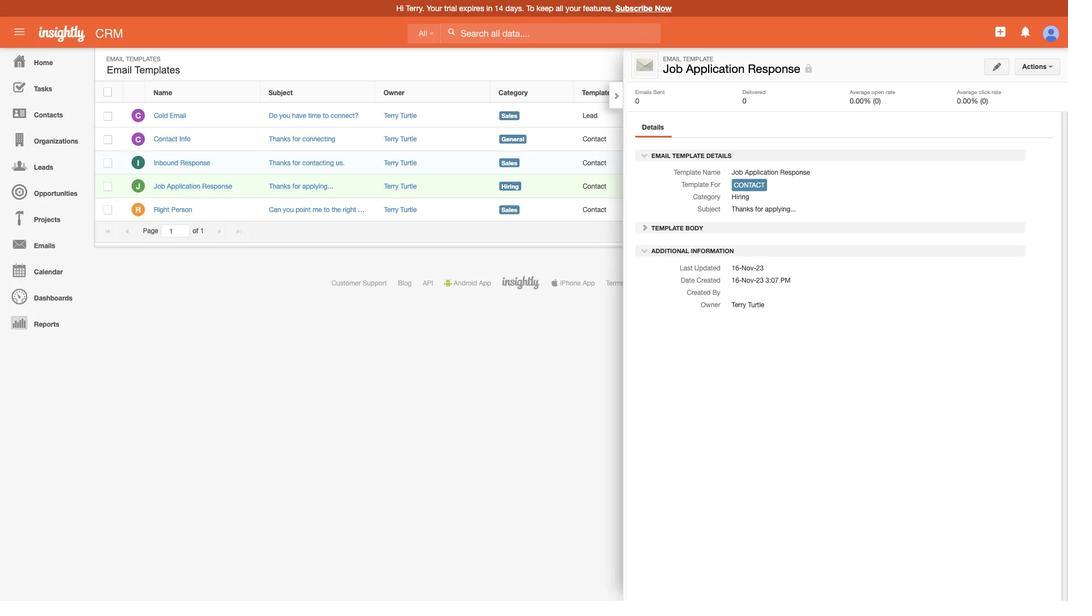 Task type: locate. For each thing, give the bounding box(es) containing it.
new email template link
[[951, 56, 1029, 72]]

0 vertical spatial sales cell
[[491, 104, 574, 128]]

2 0 from the left
[[743, 96, 747, 105]]

0 horizontal spatial rate
[[886, 88, 896, 95]]

0 horizontal spatial 1
[[200, 227, 204, 235]]

applying...
[[302, 182, 333, 190], [765, 205, 796, 213]]

pm inside i row
[[830, 159, 841, 166]]

nov- for thanks for contacting us.
[[792, 159, 806, 166]]

hiring down i row
[[502, 183, 519, 190]]

0% for thanks for connecting
[[700, 136, 710, 143]]

0 vertical spatial category
[[499, 88, 528, 96]]

0 vertical spatial created
[[697, 276, 721, 284]]

0 vertical spatial details
[[642, 123, 664, 131]]

terry turtle link for do you have time to connect?
[[384, 112, 417, 119]]

terry for thanks for applying...
[[384, 182, 399, 190]]

0 horizontal spatial chevron right image
[[613, 92, 621, 100]]

job right j link
[[154, 182, 165, 190]]

0% inside j row
[[700, 183, 710, 190]]

chevron right image up the lead cell
[[613, 92, 621, 100]]

hiring down the contact
[[732, 193, 750, 201]]

2 terry turtle link from the top
[[384, 135, 417, 143]]

2 vertical spatial sales cell
[[491, 198, 574, 221]]

of right 1 field on the top
[[193, 227, 198, 235]]

1 1 from the left
[[200, 227, 204, 235]]

c left cold
[[135, 111, 141, 120]]

23 for thanks for contacting us.
[[806, 159, 814, 166]]

contact cell
[[574, 128, 690, 151], [574, 151, 690, 175], [574, 175, 690, 198], [574, 198, 690, 221]]

4 0% from the top
[[700, 183, 710, 190]]

app right iphone
[[583, 279, 595, 287]]

2 0.00% from the left
[[957, 96, 979, 105]]

android app
[[454, 279, 491, 287]]

for inside the c row
[[293, 135, 301, 143]]

23 inside i row
[[806, 159, 814, 166]]

16-nov-23 3:07 pm for do you have time to connect?
[[782, 112, 841, 119]]

sales inside r row
[[502, 206, 518, 213]]

1 vertical spatial owner
[[701, 301, 721, 308]]

person?
[[358, 206, 383, 213]]

0 horizontal spatial name
[[154, 88, 172, 96]]

turtle inside i row
[[401, 159, 417, 166]]

contact cell up chevron down icon
[[574, 198, 690, 221]]

1 0.00% from the left
[[850, 96, 871, 105]]

0.00% for average open rate 0.00% (0)
[[850, 96, 871, 105]]

1 horizontal spatial of
[[626, 279, 632, 287]]

service
[[634, 279, 656, 287]]

sales up j row
[[502, 159, 518, 166]]

(0) for average click rate 0.00% (0)
[[981, 96, 989, 105]]

turtle for do you have time to connect?
[[401, 112, 417, 119]]

lead
[[583, 112, 598, 119]]

0 vertical spatial owner
[[384, 88, 405, 96]]

1 vertical spatial templates
[[135, 64, 180, 76]]

0% inside i row
[[700, 159, 710, 166]]

contact
[[154, 135, 178, 143], [583, 135, 607, 143], [583, 159, 607, 166], [583, 182, 607, 190], [583, 206, 607, 213]]

android
[[454, 279, 477, 287]]

1 horizontal spatial applying...
[[765, 205, 796, 213]]

terry inside j row
[[384, 182, 399, 190]]

0 vertical spatial c link
[[132, 109, 145, 122]]

2 vertical spatial job application response
[[154, 182, 232, 190]]

turtle inside r row
[[401, 206, 417, 213]]

tasks
[[34, 85, 52, 92]]

leads link
[[3, 152, 89, 179]]

emails for emails
[[34, 242, 55, 249]]

additional
[[652, 247, 690, 255]]

sales cell for i
[[491, 151, 574, 175]]

2 (0) from the left
[[981, 96, 989, 105]]

contact cell up chevron down image
[[574, 128, 690, 151]]

2 0% from the top
[[700, 136, 710, 143]]

1 16-nov-23 3:07 pm cell from the top
[[773, 104, 870, 128]]

0 inside the emails sent 0
[[636, 96, 640, 105]]

navigation containing home
[[0, 48, 89, 336]]

None checkbox
[[104, 112, 112, 121], [104, 159, 112, 168], [104, 182, 112, 191], [104, 112, 112, 121], [104, 159, 112, 168], [104, 182, 112, 191]]

1 vertical spatial to
[[324, 206, 330, 213]]

data processing addendum link
[[720, 279, 804, 287]]

5
[[853, 227, 857, 235], [866, 227, 870, 235]]

3 0% cell from the top
[[690, 151, 773, 175]]

2 contact cell from the top
[[574, 151, 690, 175]]

general inside "cell"
[[502, 136, 524, 143]]

to inside the c row
[[323, 112, 329, 119]]

0 vertical spatial job application response
[[663, 62, 801, 75]]

terry turtle inside i row
[[384, 159, 417, 166]]

nov- for can you point me to the right person?
[[792, 206, 806, 213]]

contact for r
[[583, 206, 607, 213]]

0 vertical spatial chevron right image
[[613, 92, 621, 100]]

0 horizontal spatial 0.00%
[[850, 96, 871, 105]]

1 left -
[[843, 227, 847, 235]]

0 horizontal spatial applying...
[[302, 182, 333, 190]]

Search this list... text field
[[641, 56, 766, 72]]

response
[[748, 62, 801, 75], [180, 159, 210, 166], [781, 168, 811, 176], [202, 182, 232, 190]]

do you have time to connect?
[[269, 112, 359, 119]]

job application response
[[663, 62, 801, 75], [732, 168, 811, 176], [154, 182, 232, 190]]

23 inside r row
[[806, 206, 814, 213]]

1 c link from the top
[[132, 109, 145, 122]]

4 contact cell from the top
[[574, 198, 690, 221]]

5 terry turtle link from the top
[[384, 206, 417, 213]]

1 vertical spatial hiring
[[732, 193, 750, 201]]

1 vertical spatial applying...
[[765, 205, 796, 213]]

thanks for j
[[269, 182, 291, 190]]

sales for i
[[502, 159, 518, 166]]

navigation
[[0, 48, 89, 336]]

1 horizontal spatial (0)
[[981, 96, 989, 105]]

organizations link
[[3, 126, 89, 152]]

name inside "row"
[[154, 88, 172, 96]]

for up "point"
[[293, 182, 301, 190]]

emails left sent
[[636, 88, 652, 95]]

0% cell up for
[[690, 151, 773, 175]]

c up i link
[[135, 135, 141, 144]]

3 terry turtle link from the top
[[384, 159, 417, 166]]

sales down j row
[[502, 206, 518, 213]]

c row up i row
[[95, 104, 898, 128]]

None checkbox
[[104, 88, 112, 97], [104, 135, 112, 144], [104, 206, 112, 215], [104, 88, 112, 97], [104, 135, 112, 144], [104, 206, 112, 215]]

0 horizontal spatial general
[[502, 136, 524, 143]]

subject up body
[[698, 205, 721, 213]]

Search all data.... text field
[[442, 23, 661, 43]]

app for iphone app
[[583, 279, 595, 287]]

1 vertical spatial c link
[[132, 132, 145, 146]]

5 right -
[[853, 227, 857, 235]]

you for do
[[279, 112, 290, 119]]

2 c from the top
[[135, 135, 141, 144]]

nov- inside r row
[[792, 206, 806, 213]]

category up general "cell"
[[499, 88, 528, 96]]

average left click
[[957, 88, 978, 95]]

1 c from the top
[[135, 111, 141, 120]]

1 horizontal spatial thanks for applying...
[[732, 205, 796, 213]]

turtle for thanks for contacting us.
[[401, 159, 417, 166]]

terry turtle inside j row
[[384, 182, 417, 190]]

0 vertical spatial hiring
[[502, 183, 519, 190]]

emails inside navigation
[[34, 242, 55, 249]]

1 (0) from the left
[[873, 96, 881, 105]]

2 app from the left
[[583, 279, 595, 287]]

2 vertical spatial job
[[154, 182, 165, 190]]

16-nov-23 3:07 pm cell for do you have time to connect?
[[773, 104, 870, 128]]

response inside j row
[[202, 182, 232, 190]]

0 vertical spatial c
[[135, 111, 141, 120]]

turtle
[[401, 112, 417, 119], [401, 135, 417, 143], [401, 159, 417, 166], [401, 182, 417, 190], [401, 206, 417, 213], [748, 301, 765, 308]]

0.00% inside average open rate 0.00% (0)
[[850, 96, 871, 105]]

0 horizontal spatial hiring
[[502, 183, 519, 190]]

you right "do"
[[279, 112, 290, 119]]

details
[[642, 123, 664, 131], [707, 152, 732, 159]]

1 horizontal spatial average
[[957, 88, 978, 95]]

contact info link
[[154, 135, 196, 143]]

1 terry turtle link from the top
[[384, 112, 417, 119]]

16-nov-23 3:07 pm cell
[[773, 104, 870, 128], [773, 128, 870, 151], [773, 151, 870, 175], [773, 198, 870, 221]]

2 c link from the top
[[132, 132, 145, 146]]

1 horizontal spatial job
[[663, 62, 683, 75]]

turtle inside j row
[[401, 182, 417, 190]]

lead cell
[[574, 104, 690, 128]]

1 vertical spatial emails
[[34, 242, 55, 249]]

2 sales cell from the top
[[491, 151, 574, 175]]

0% for do you have time to connect?
[[700, 112, 710, 119]]

job inside j row
[[154, 182, 165, 190]]

c row up j row
[[95, 128, 898, 151]]

record permissions image
[[804, 62, 814, 75]]

c link left cold
[[132, 109, 145, 122]]

0% cell down email template details
[[690, 175, 773, 198]]

reports
[[34, 320, 59, 328]]

category down template for
[[693, 193, 721, 201]]

1 horizontal spatial hiring
[[732, 193, 750, 201]]

0 up details link
[[636, 96, 640, 105]]

average inside average open rate 0.00% (0)
[[850, 88, 870, 95]]

1 0 from the left
[[636, 96, 640, 105]]

5 0% cell from the top
[[690, 198, 773, 221]]

0 horizontal spatial 0
[[636, 96, 640, 105]]

(0) for average open rate 0.00% (0)
[[873, 96, 881, 105]]

job application response down inbound response 'link'
[[154, 182, 232, 190]]

1 horizontal spatial app
[[583, 279, 595, 287]]

privacy policy link
[[667, 279, 709, 287]]

created
[[697, 276, 721, 284], [687, 288, 711, 296]]

app right android
[[479, 279, 491, 287]]

0% cell
[[690, 104, 773, 128], [690, 128, 773, 151], [690, 151, 773, 175], [690, 175, 773, 198], [690, 198, 773, 221]]

home
[[34, 58, 53, 66]]

to for connect?
[[323, 112, 329, 119]]

templates
[[126, 55, 161, 62], [135, 64, 180, 76]]

0% cell down for
[[690, 198, 773, 221]]

4 16-nov-23 3:07 pm cell from the top
[[773, 198, 870, 221]]

contact inside i row
[[583, 159, 607, 166]]

1 vertical spatial details
[[707, 152, 732, 159]]

job application response up delivered at top
[[663, 62, 801, 75]]

to right time
[[323, 112, 329, 119]]

applying... inside j row
[[302, 182, 333, 190]]

subject
[[269, 88, 293, 96], [698, 205, 721, 213]]

nov-
[[792, 112, 806, 119], [792, 135, 806, 143], [792, 159, 806, 166], [792, 206, 806, 213], [742, 264, 757, 272], [742, 276, 757, 284]]

1 vertical spatial name
[[703, 168, 721, 176]]

details up the template name at the right top of the page
[[707, 152, 732, 159]]

average inside average click rate 0.00% (0)
[[957, 88, 978, 95]]

16-nov-23 3:07 pm inside i row
[[782, 159, 841, 166]]

3 sales cell from the top
[[491, 198, 574, 221]]

0.00% inside average click rate 0.00% (0)
[[957, 96, 979, 105]]

3:07 inside i row
[[816, 159, 829, 166]]

average for average open rate 0.00% (0)
[[850, 88, 870, 95]]

3 contact cell from the top
[[574, 175, 690, 198]]

details up chevron down image
[[642, 123, 664, 131]]

pm
[[830, 112, 841, 119], [830, 135, 841, 143], [830, 159, 841, 166], [830, 206, 841, 213], [781, 276, 791, 284]]

sales up general "cell"
[[502, 112, 518, 119]]

contact cell down details link
[[574, 151, 690, 175]]

3:07 for thanks for connecting
[[816, 135, 829, 143]]

0 vertical spatial emails
[[636, 88, 652, 95]]

turtle for thanks for connecting
[[401, 135, 417, 143]]

nov- for do you have time to connect?
[[792, 112, 806, 119]]

1 horizontal spatial owner
[[701, 301, 721, 308]]

0 horizontal spatial thanks for applying...
[[269, 182, 333, 190]]

1 horizontal spatial 5
[[866, 227, 870, 235]]

contact inside r row
[[583, 206, 607, 213]]

recycle bin link
[[906, 88, 964, 95]]

1 vertical spatial sales cell
[[491, 151, 574, 175]]

contact for i
[[583, 159, 607, 166]]

reports link
[[3, 309, 89, 336]]

0 horizontal spatial category
[[499, 88, 528, 96]]

to inside r row
[[324, 206, 330, 213]]

terry turtle for thanks for contacting us.
[[384, 159, 417, 166]]

date
[[681, 276, 695, 284]]

1 horizontal spatial 0
[[743, 96, 747, 105]]

application up the contact
[[745, 168, 779, 176]]

subject up "do"
[[269, 88, 293, 96]]

0 vertical spatial subject
[[269, 88, 293, 96]]

contact inside j row
[[583, 182, 607, 190]]

1 5 from the left
[[853, 227, 857, 235]]

hiring cell
[[491, 175, 574, 198]]

thanks inside the c row
[[269, 135, 291, 143]]

job application response up the contact
[[732, 168, 811, 176]]

name up cold
[[154, 88, 172, 96]]

0 horizontal spatial subject
[[269, 88, 293, 96]]

rate for average open rate 0.00% (0)
[[886, 88, 896, 95]]

general cell
[[491, 128, 574, 151]]

sales cell for r
[[491, 198, 574, 221]]

0 down delivered at top
[[743, 96, 747, 105]]

average for average click rate 0.00% (0)
[[957, 88, 978, 95]]

thanks down "do"
[[269, 135, 291, 143]]

1 horizontal spatial name
[[703, 168, 721, 176]]

average open rate 0.00% (0)
[[850, 88, 896, 105]]

for inside j row
[[293, 182, 301, 190]]

created down policy
[[687, 288, 711, 296]]

opportunities link
[[3, 179, 89, 205]]

terry for thanks for connecting
[[384, 135, 399, 143]]

rate right click
[[992, 88, 1002, 95]]

terry inside i row
[[384, 159, 399, 166]]

template down the template name at the right top of the page
[[682, 181, 709, 188]]

cold
[[154, 112, 168, 119]]

iphone app link
[[551, 279, 595, 287]]

recycle bin
[[917, 88, 958, 95]]

1 vertical spatial you
[[283, 206, 294, 213]]

job up sent
[[663, 62, 683, 75]]

3 16-nov-23 3:07 pm cell from the top
[[773, 151, 870, 175]]

(0) down open
[[873, 96, 881, 105]]

rate inside average open rate 0.00% (0)
[[886, 88, 896, 95]]

sales cell
[[491, 104, 574, 128], [491, 151, 574, 175], [491, 198, 574, 221]]

sales inside the c row
[[502, 112, 518, 119]]

projects link
[[3, 205, 89, 231]]

0 vertical spatial you
[[279, 112, 290, 119]]

you right can
[[283, 206, 294, 213]]

0 horizontal spatial emails
[[34, 242, 55, 249]]

5 left items
[[866, 227, 870, 235]]

thanks up can
[[269, 182, 291, 190]]

2 average from the left
[[957, 88, 978, 95]]

4 0% cell from the top
[[690, 175, 773, 198]]

0 horizontal spatial 5
[[853, 227, 857, 235]]

of right terms
[[626, 279, 632, 287]]

(0)
[[873, 96, 881, 105], [981, 96, 989, 105]]

0% cell down delivered at top
[[690, 104, 773, 128]]

1 horizontal spatial rate
[[992, 88, 1002, 95]]

for inside i row
[[293, 159, 301, 166]]

job up the contact
[[732, 168, 743, 176]]

1 0% from the top
[[700, 112, 710, 119]]

terry turtle link for thanks for applying...
[[384, 182, 417, 190]]

0 inside delivered 0
[[743, 96, 747, 105]]

1 rate from the left
[[886, 88, 896, 95]]

1 vertical spatial chevron right image
[[641, 224, 649, 231]]

terry
[[384, 112, 399, 119], [384, 135, 399, 143], [384, 159, 399, 166], [384, 182, 399, 190], [384, 206, 399, 213], [732, 301, 747, 308]]

chevron right image
[[613, 92, 621, 100], [641, 224, 649, 231]]

calendar link
[[3, 257, 89, 283]]

recycle
[[917, 88, 946, 95]]

r row
[[95, 198, 898, 221]]

for left contacting
[[293, 159, 301, 166]]

to right me
[[324, 206, 330, 213]]

pm for thanks for contacting us.
[[830, 159, 841, 166]]

nov- inside i row
[[792, 159, 806, 166]]

1 right 1 field on the top
[[200, 227, 204, 235]]

you for can
[[283, 206, 294, 213]]

category
[[499, 88, 528, 96], [693, 193, 721, 201]]

c link up i link
[[132, 132, 145, 146]]

contacts
[[34, 111, 63, 119]]

general up i row
[[502, 136, 524, 143]]

api
[[423, 279, 433, 287]]

of right -
[[859, 227, 865, 235]]

point
[[296, 206, 311, 213]]

thanks up thanks for applying... link
[[269, 159, 291, 166]]

16-nov-23 3:07 pm
[[782, 112, 841, 119], [782, 135, 841, 143], [782, 159, 841, 166], [782, 206, 841, 213], [732, 276, 791, 284]]

row group
[[95, 104, 898, 221]]

5 0% from the top
[[700, 206, 710, 213]]

information
[[691, 247, 734, 255]]

j
[[136, 182, 140, 191]]

16- inside r row
[[782, 206, 792, 213]]

16- inside i row
[[782, 159, 792, 166]]

row
[[95, 82, 898, 103]]

template type
[[582, 88, 628, 96]]

rate inside average click rate 0.00% (0)
[[992, 88, 1002, 95]]

0% for thanks for contacting us.
[[700, 159, 710, 166]]

name up for
[[703, 168, 721, 176]]

1 app from the left
[[479, 279, 491, 287]]

0 vertical spatial to
[[323, 112, 329, 119]]

1 horizontal spatial category
[[693, 193, 721, 201]]

application down inbound response 'link'
[[167, 182, 200, 190]]

contact cell for i
[[574, 151, 690, 175]]

opportunities
[[34, 189, 78, 197]]

16-nov-23 3:07 pm cell for thanks for connecting
[[773, 128, 870, 151]]

1 sales cell from the top
[[491, 104, 574, 128]]

general up sales link on the top of page
[[922, 134, 944, 141]]

c link
[[132, 109, 145, 122], [132, 132, 145, 146]]

1 0% cell from the top
[[690, 104, 773, 128]]

0 horizontal spatial job
[[154, 182, 165, 190]]

2 rate from the left
[[992, 88, 1002, 95]]

for left the connecting
[[293, 135, 301, 143]]

1 vertical spatial thanks for applying...
[[732, 205, 796, 213]]

thanks for applying... inside j row
[[269, 182, 333, 190]]

created down 'updated'
[[697, 276, 721, 284]]

2 vertical spatial application
[[167, 182, 200, 190]]

1 horizontal spatial general
[[922, 134, 944, 141]]

2 16-nov-23 3:07 pm cell from the top
[[773, 128, 870, 151]]

0 vertical spatial job
[[663, 62, 683, 75]]

rate right open
[[886, 88, 896, 95]]

0%
[[700, 112, 710, 119], [700, 136, 710, 143], [700, 159, 710, 166], [700, 183, 710, 190], [700, 206, 710, 213]]

contacts link
[[3, 100, 89, 126]]

projects
[[34, 215, 60, 223]]

1 horizontal spatial 0.00%
[[957, 96, 979, 105]]

1 horizontal spatial emails
[[636, 88, 652, 95]]

you inside r row
[[283, 206, 294, 213]]

16-nov-23 3:07 pm for thanks for contacting us.
[[782, 159, 841, 166]]

cell
[[95, 151, 123, 175], [95, 175, 123, 198], [773, 175, 870, 198], [870, 175, 898, 198], [870, 198, 898, 221]]

contact cell down chevron down image
[[574, 175, 690, 198]]

1 horizontal spatial 1
[[843, 227, 847, 235]]

1
[[200, 227, 204, 235], [843, 227, 847, 235]]

0
[[636, 96, 640, 105], [743, 96, 747, 105]]

of
[[193, 227, 198, 235], [859, 227, 865, 235], [626, 279, 632, 287]]

sales inside i row
[[502, 159, 518, 166]]

thanks for applying... down the contact
[[732, 205, 796, 213]]

app for android app
[[479, 279, 491, 287]]

thanks for applying... up "point"
[[269, 182, 333, 190]]

0% cell up email template details
[[690, 128, 773, 151]]

c row
[[95, 104, 898, 128], [95, 128, 898, 151]]

0 horizontal spatial (0)
[[873, 96, 881, 105]]

1 vertical spatial subject
[[698, 205, 721, 213]]

trial
[[444, 4, 457, 13]]

thanks
[[269, 135, 291, 143], [269, 159, 291, 166], [269, 182, 291, 190], [732, 205, 754, 213]]

thanks inside i row
[[269, 159, 291, 166]]

hiring inside hiring cell
[[502, 183, 519, 190]]

hi terry. your trial expires in 14 days. to keep all your features, subscribe now
[[397, 4, 672, 13]]

1 vertical spatial c
[[135, 135, 141, 144]]

0 horizontal spatial app
[[479, 279, 491, 287]]

1 horizontal spatial subject
[[698, 205, 721, 213]]

1 contact cell from the top
[[574, 128, 690, 151]]

average left open
[[850, 88, 870, 95]]

average
[[850, 88, 870, 95], [957, 88, 978, 95]]

contact for j
[[583, 182, 607, 190]]

customer support
[[332, 279, 387, 287]]

(0) down click
[[981, 96, 989, 105]]

1 average from the left
[[850, 88, 870, 95]]

thanks inside j row
[[269, 182, 291, 190]]

application up delivered at top
[[686, 62, 745, 75]]

0 horizontal spatial owner
[[384, 88, 405, 96]]

0 horizontal spatial average
[[850, 88, 870, 95]]

emails up calendar link
[[34, 242, 55, 249]]

0 vertical spatial name
[[154, 88, 172, 96]]

2 c row from the top
[[95, 128, 898, 151]]

contact cell for c
[[574, 128, 690, 151]]

contact info
[[154, 135, 191, 143]]

emails inside the emails sent 0
[[636, 88, 652, 95]]

(0) inside average open rate 0.00% (0)
[[873, 96, 881, 105]]

type
[[613, 88, 628, 96]]

0 vertical spatial applying...
[[302, 182, 333, 190]]

1 horizontal spatial chevron right image
[[641, 224, 649, 231]]

contacting
[[302, 159, 334, 166]]

16- for thanks for connecting
[[782, 135, 792, 143]]

4 terry turtle link from the top
[[384, 182, 417, 190]]

(0) inside average click rate 0.00% (0)
[[981, 96, 989, 105]]

2 1 from the left
[[843, 227, 847, 235]]

chevron right image up chevron down icon
[[641, 224, 649, 231]]

3 0% from the top
[[700, 159, 710, 166]]

subscribe
[[616, 4, 653, 13]]

2 0% cell from the top
[[690, 128, 773, 151]]

0 vertical spatial thanks for applying...
[[269, 182, 333, 190]]

0% cell for thanks for contacting us.
[[690, 151, 773, 175]]

terry turtle link inside j row
[[384, 182, 417, 190]]

2 horizontal spatial job
[[732, 168, 743, 176]]

you inside the c row
[[279, 112, 290, 119]]

1 vertical spatial category
[[693, 193, 721, 201]]



Task type: describe. For each thing, give the bounding box(es) containing it.
i
[[137, 158, 139, 167]]

sales cell for c
[[491, 104, 574, 128]]

16-nov-23 3:07 pm inside r row
[[782, 206, 841, 213]]

3:07 inside r row
[[816, 206, 829, 213]]

terry for thanks for contacting us.
[[384, 159, 399, 166]]

template left the actions
[[993, 60, 1022, 68]]

show sidebar image
[[924, 60, 932, 68]]

sales down general link
[[922, 149, 938, 156]]

do you have time to connect? link
[[269, 112, 359, 119]]

policy
[[691, 279, 709, 287]]

processing
[[736, 279, 769, 287]]

inbound
[[154, 159, 178, 166]]

2 horizontal spatial of
[[859, 227, 865, 235]]

0 horizontal spatial details
[[642, 123, 664, 131]]

email templates email templates
[[106, 55, 180, 76]]

16- for thanks for contacting us.
[[782, 159, 792, 166]]

sent
[[654, 88, 665, 95]]

1 vertical spatial application
[[745, 168, 779, 176]]

template for
[[682, 181, 721, 188]]

thanks for i
[[269, 159, 291, 166]]

0 vertical spatial templates
[[126, 55, 161, 62]]

sales link
[[914, 148, 940, 157]]

16- for do you have time to connect?
[[782, 112, 792, 119]]

email template image
[[634, 54, 656, 76]]

crm
[[95, 26, 123, 40]]

for for i
[[293, 159, 301, 166]]

do
[[269, 112, 278, 119]]

c link for cold email
[[132, 109, 145, 122]]

template up the additional
[[652, 224, 684, 231]]

row group containing c
[[95, 104, 898, 221]]

for down the contact
[[756, 205, 764, 213]]

terry turtle for thanks for connecting
[[384, 135, 417, 143]]

iphone app
[[560, 279, 595, 287]]

thanks for contacting us. link
[[269, 159, 345, 166]]

items
[[872, 227, 888, 235]]

1 field
[[162, 225, 189, 237]]

android app link
[[444, 279, 491, 287]]

j link
[[132, 179, 145, 193]]

template down email template details
[[674, 168, 701, 176]]

pm for do you have time to connect?
[[830, 112, 841, 119]]

for for c
[[293, 135, 301, 143]]

j row
[[95, 175, 898, 198]]

all
[[556, 4, 564, 13]]

23 for do you have time to connect?
[[806, 112, 814, 119]]

date created
[[681, 276, 721, 284]]

bin
[[948, 88, 958, 95]]

updated
[[695, 264, 721, 272]]

body
[[686, 224, 703, 231]]

new
[[958, 60, 971, 68]]

2 5 from the left
[[866, 227, 870, 235]]

can
[[269, 206, 281, 213]]

terry turtle for thanks for applying...
[[384, 182, 417, 190]]

g
[[907, 134, 912, 141]]

terry inside r row
[[384, 206, 399, 213]]

thanks for connecting
[[269, 135, 336, 143]]

by
[[713, 288, 721, 296]]

terms of service
[[606, 279, 656, 287]]

organizations
[[34, 137, 78, 145]]

email inside new email template link
[[973, 60, 991, 68]]

right
[[154, 206, 170, 213]]

thanks for c
[[269, 135, 291, 143]]

data processing addendum
[[720, 279, 804, 287]]

1 vertical spatial job
[[732, 168, 743, 176]]

keep
[[537, 4, 554, 13]]

for
[[711, 181, 721, 188]]

privacy policy
[[667, 279, 709, 287]]

3:07 for do you have time to connect?
[[816, 112, 829, 119]]

days.
[[506, 4, 524, 13]]

contact cell for j
[[574, 175, 690, 198]]

row containing name
[[95, 82, 898, 103]]

all
[[419, 29, 427, 38]]

email template details
[[650, 152, 732, 159]]

click
[[979, 88, 991, 95]]

of 1
[[193, 227, 204, 235]]

1 vertical spatial created
[[687, 288, 711, 296]]

average click rate 0.00% (0)
[[957, 88, 1002, 105]]

data
[[720, 279, 734, 287]]

email inside the c row
[[170, 112, 186, 119]]

the
[[332, 206, 341, 213]]

terry turtle link for thanks for connecting
[[384, 135, 417, 143]]

i link
[[132, 156, 145, 169]]

pm for thanks for connecting
[[830, 135, 841, 143]]

terry turtle for do you have time to connect?
[[384, 112, 417, 119]]

subscribe now link
[[616, 4, 672, 13]]

contact cell for r
[[574, 198, 690, 221]]

can you point me to the right person? terry turtle
[[269, 206, 417, 213]]

template up the template name at the right top of the page
[[673, 152, 705, 159]]

hi
[[397, 4, 404, 13]]

right
[[343, 206, 356, 213]]

connecting
[[302, 135, 336, 143]]

open
[[872, 88, 885, 95]]

person
[[171, 206, 192, 213]]

23 for can you point me to the right person?
[[806, 206, 814, 213]]

thanks for applying... link
[[269, 182, 333, 190]]

thanks down the contact
[[732, 205, 754, 213]]

general for general "cell"
[[502, 136, 524, 143]]

terry.
[[406, 4, 425, 13]]

response inside i row
[[180, 159, 210, 166]]

0% inside r row
[[700, 206, 710, 213]]

pm inside r row
[[830, 206, 841, 213]]

i row
[[95, 151, 898, 175]]

c link for contact info
[[132, 132, 145, 146]]

template right email template image
[[683, 55, 714, 62]]

blog link
[[398, 279, 412, 287]]

sales for c
[[502, 112, 518, 119]]

details link
[[636, 120, 671, 136]]

emails for emails sent 0
[[636, 88, 652, 95]]

calendar
[[34, 268, 63, 275]]

0% cell for do you have time to connect?
[[690, 104, 773, 128]]

0% cell for thanks for connecting
[[690, 128, 773, 151]]

chevron down image
[[641, 151, 649, 159]]

for for j
[[293, 182, 301, 190]]

1 - 5 of 5 items
[[843, 227, 888, 235]]

0.00% for average click rate 0.00% (0)
[[957, 96, 979, 105]]

have
[[292, 112, 306, 119]]

white image
[[448, 28, 455, 36]]

your
[[427, 4, 442, 13]]

info
[[179, 135, 191, 143]]

-
[[849, 227, 851, 235]]

contact for c
[[583, 135, 607, 143]]

terms of service link
[[606, 279, 656, 287]]

iphone
[[560, 279, 581, 287]]

last updated
[[680, 264, 721, 272]]

rate for average click rate 0.00% (0)
[[992, 88, 1002, 95]]

1 vertical spatial job application response
[[732, 168, 811, 176]]

terry for do you have time to connect?
[[384, 112, 399, 119]]

to for the
[[324, 206, 330, 213]]

refresh list image
[[779, 60, 789, 68]]

chevron down image
[[641, 247, 649, 255]]

terry turtle link inside r row
[[384, 206, 417, 213]]

3:07 for thanks for contacting us.
[[816, 159, 829, 166]]

16-nov-23 3:07 pm cell for thanks for contacting us.
[[773, 151, 870, 175]]

actions button
[[1016, 58, 1061, 75]]

to
[[527, 4, 535, 13]]

0 horizontal spatial of
[[193, 227, 198, 235]]

c for cold email
[[135, 111, 141, 120]]

nov- for thanks for connecting
[[792, 135, 806, 143]]

r
[[135, 205, 141, 214]]

r link
[[132, 203, 145, 216]]

general link
[[914, 133, 947, 142]]

template left type on the top of page
[[582, 88, 611, 96]]

privacy
[[667, 279, 689, 287]]

email templates button
[[104, 62, 183, 78]]

notifications image
[[1019, 25, 1033, 38]]

16-nov-23 3:07 pm for thanks for connecting
[[782, 135, 841, 143]]

general for general link
[[922, 134, 944, 141]]

new email template
[[958, 60, 1022, 68]]

now
[[655, 4, 672, 13]]

right person link
[[154, 206, 198, 213]]

0 vertical spatial application
[[686, 62, 745, 75]]

your
[[566, 4, 581, 13]]

terry turtle link for thanks for contacting us.
[[384, 159, 417, 166]]

thanks for connecting link
[[269, 135, 336, 143]]

0% for thanks for applying...
[[700, 183, 710, 190]]

leads
[[34, 163, 53, 171]]

application inside j row
[[167, 182, 200, 190]]

customer
[[332, 279, 361, 287]]

delivered 0
[[743, 88, 766, 105]]

sales for r
[[502, 206, 518, 213]]

16- for can you point me to the right person?
[[782, 206, 792, 213]]

1 horizontal spatial details
[[707, 152, 732, 159]]

16-nov-23
[[732, 264, 764, 272]]

23 for thanks for connecting
[[806, 135, 814, 143]]

additional information
[[650, 247, 734, 255]]

job application response inside j row
[[154, 182, 232, 190]]

0% cell for thanks for applying...
[[690, 175, 773, 198]]

c for contact info
[[135, 135, 141, 144]]

actions
[[1023, 63, 1049, 70]]

1 c row from the top
[[95, 104, 898, 128]]

email template
[[663, 55, 714, 62]]

created by
[[687, 288, 721, 296]]

template name
[[674, 168, 721, 176]]

turtle for thanks for applying...
[[401, 182, 417, 190]]

right person
[[154, 206, 192, 213]]



Task type: vqa. For each thing, say whether or not it's contained in the screenshot.


